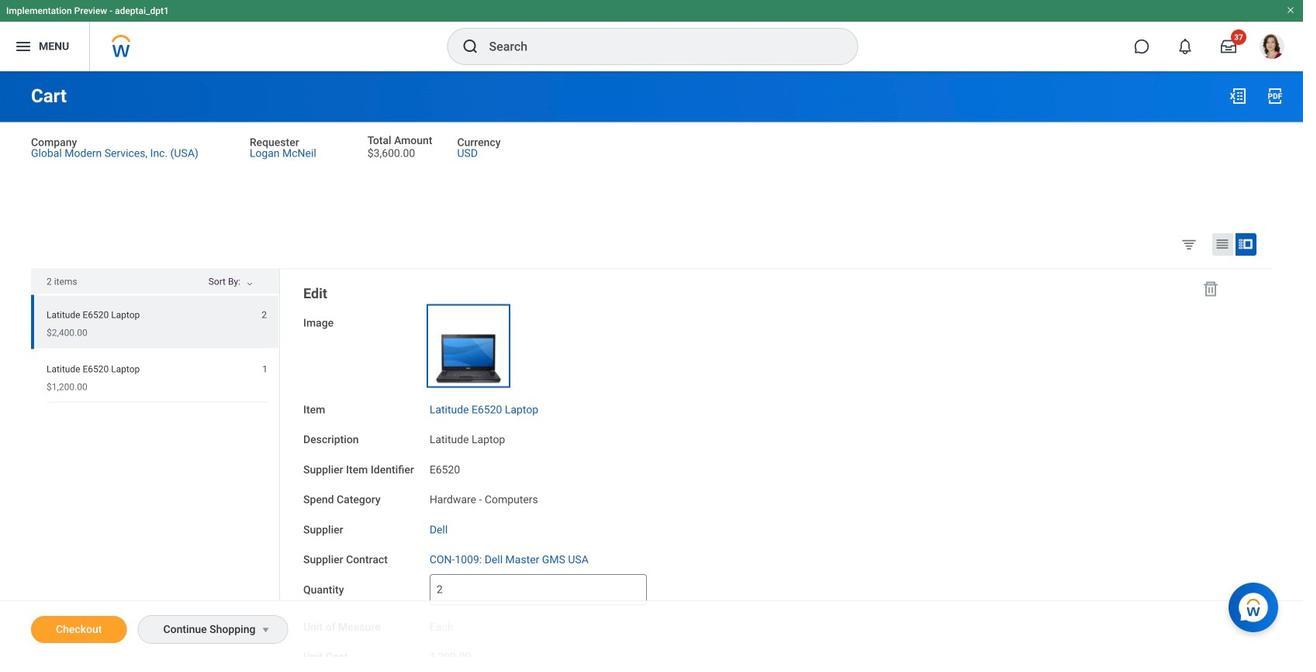 Task type: describe. For each thing, give the bounding box(es) containing it.
toggle to grid view image
[[1215, 236, 1230, 252]]

notifications large image
[[1177, 39, 1193, 54]]

export to excel image
[[1229, 87, 1247, 105]]

toggle to list detail view image
[[1238, 236, 1253, 252]]

select to filter grid data image
[[1181, 236, 1198, 252]]

navigation pane region
[[280, 269, 1240, 658]]

view printable version (pdf) image
[[1266, 87, 1284, 105]]

close environment banner image
[[1286, 5, 1295, 15]]



Task type: locate. For each thing, give the bounding box(es) containing it.
chevron down image
[[240, 281, 259, 292]]

None text field
[[430, 575, 647, 606]]

inbox large image
[[1221, 39, 1236, 54]]

justify image
[[14, 37, 33, 56]]

banner
[[0, 0, 1303, 71]]

search image
[[461, 37, 480, 56]]

option group
[[1177, 233, 1268, 259]]

hardware - computers element
[[430, 491, 538, 507]]

none text field inside navigation pane region
[[430, 575, 647, 606]]

caret down image
[[256, 624, 275, 637]]

arrow down image
[[259, 278, 278, 288]]

Search Workday  search field
[[489, 29, 826, 64]]

e6520.jpg image
[[430, 307, 507, 385]]

profile logan mcneil image
[[1260, 34, 1284, 62]]

item list list box
[[31, 295, 279, 403]]

Toggle to List Detail view radio
[[1236, 233, 1257, 256]]

region
[[31, 269, 280, 658]]

Toggle to Grid view radio
[[1212, 233, 1233, 256]]

delete image
[[1201, 279, 1220, 298]]

main content
[[0, 71, 1303, 658]]



Task type: vqa. For each thing, say whether or not it's contained in the screenshot.
search icon
yes



